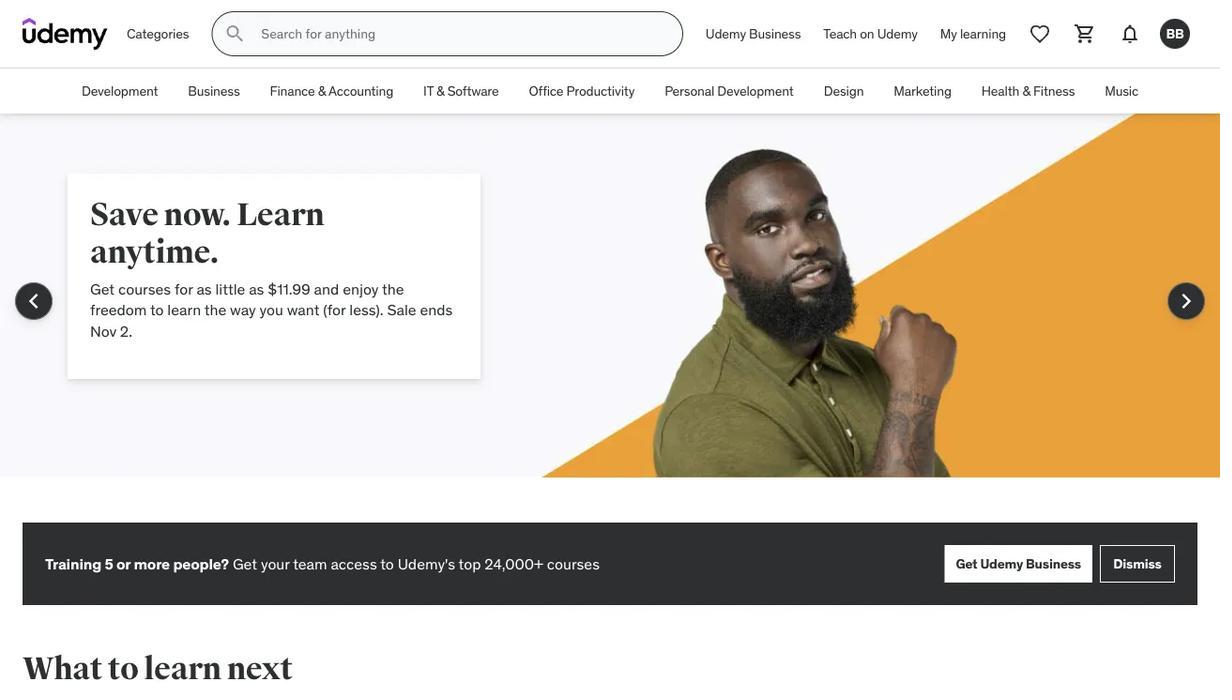 Task type: locate. For each thing, give the bounding box(es) containing it.
1 as from the left
[[197, 279, 212, 299]]

people?
[[173, 554, 229, 574]]

courses up freedom
[[118, 279, 171, 299]]

& right health
[[1023, 82, 1031, 99]]

your
[[261, 554, 290, 574]]

0 horizontal spatial to
[[150, 300, 164, 320]]

0 horizontal spatial &
[[318, 82, 326, 99]]

finance & accounting link
[[255, 69, 409, 114]]

1 vertical spatial the
[[204, 300, 227, 320]]

training
[[45, 554, 101, 574]]

1 horizontal spatial &
[[437, 82, 445, 99]]

dismiss
[[1114, 556, 1162, 573]]

accounting
[[329, 82, 394, 99]]

udemy business link
[[695, 11, 813, 56]]

way
[[230, 300, 256, 320]]

2 & from the left
[[437, 82, 445, 99]]

or
[[116, 554, 131, 574]]

my learning link
[[929, 11, 1018, 56]]

3 & from the left
[[1023, 82, 1031, 99]]

1 horizontal spatial as
[[249, 279, 264, 299]]

nov
[[90, 321, 116, 341]]

udemy
[[706, 25, 747, 42], [878, 25, 918, 42], [981, 556, 1024, 573]]

1 horizontal spatial the
[[382, 279, 404, 299]]

1 & from the left
[[318, 82, 326, 99]]

you
[[260, 300, 283, 320]]

office productivity
[[529, 82, 635, 99]]

finance & accounting
[[270, 82, 394, 99]]

0 vertical spatial to
[[150, 300, 164, 320]]

productivity
[[567, 82, 635, 99]]

business left the teach
[[749, 25, 801, 42]]

2 horizontal spatial get
[[956, 556, 978, 573]]

health
[[982, 82, 1020, 99]]

2 vertical spatial business
[[1026, 556, 1082, 573]]

udemy business
[[706, 25, 801, 42]]

my
[[941, 25, 958, 42]]

5
[[105, 554, 113, 574]]

& for software
[[437, 82, 445, 99]]

it & software
[[424, 82, 499, 99]]

bb
[[1167, 25, 1185, 42]]

the
[[382, 279, 404, 299], [204, 300, 227, 320]]

wishlist image
[[1029, 23, 1052, 45]]

to
[[150, 300, 164, 320], [381, 554, 394, 574]]

next image
[[1172, 286, 1202, 316]]

0 horizontal spatial udemy
[[706, 25, 747, 42]]

office productivity link
[[514, 69, 650, 114]]

to left learn
[[150, 300, 164, 320]]

& right it at the top of page
[[437, 82, 445, 99]]

business
[[749, 25, 801, 42], [188, 82, 240, 99], [1026, 556, 1082, 573]]

2 horizontal spatial business
[[1026, 556, 1082, 573]]

business left dismiss on the bottom
[[1026, 556, 1082, 573]]

2 horizontal spatial &
[[1023, 82, 1031, 99]]

2 development from the left
[[718, 82, 794, 99]]

get udemy business
[[956, 556, 1082, 573]]

team
[[293, 554, 327, 574]]

0 horizontal spatial development
[[82, 82, 158, 99]]

& right finance
[[318, 82, 326, 99]]

finance
[[270, 82, 315, 99]]

courses right '24,000+'
[[547, 554, 600, 574]]

want
[[287, 300, 320, 320]]

get
[[90, 279, 115, 299], [233, 554, 257, 574], [956, 556, 978, 573]]

as right for
[[197, 279, 212, 299]]

development
[[82, 82, 158, 99], [718, 82, 794, 99]]

development down categories dropdown button
[[82, 82, 158, 99]]

as up way
[[249, 279, 264, 299]]

the down little
[[204, 300, 227, 320]]

2 horizontal spatial udemy
[[981, 556, 1024, 573]]

it
[[424, 82, 434, 99]]

& for fitness
[[1023, 82, 1031, 99]]

& for accounting
[[318, 82, 326, 99]]

to right access
[[381, 554, 394, 574]]

business inside "link"
[[749, 25, 801, 42]]

carousel element
[[0, 114, 1221, 523]]

&
[[318, 82, 326, 99], [437, 82, 445, 99], [1023, 82, 1031, 99]]

development down udemy business "link"
[[718, 82, 794, 99]]

bb link
[[1153, 11, 1198, 56]]

1 horizontal spatial development
[[718, 82, 794, 99]]

previous image
[[19, 286, 49, 316]]

enjoy
[[343, 279, 379, 299]]

business down submit search image in the left top of the page
[[188, 82, 240, 99]]

0 vertical spatial courses
[[118, 279, 171, 299]]

teach
[[824, 25, 857, 42]]

Search for anything text field
[[258, 18, 660, 50]]

0 horizontal spatial courses
[[118, 279, 171, 299]]

0 horizontal spatial get
[[90, 279, 115, 299]]

0 horizontal spatial business
[[188, 82, 240, 99]]

1 horizontal spatial business
[[749, 25, 801, 42]]

0 vertical spatial business
[[749, 25, 801, 42]]

business link
[[173, 69, 255, 114]]

health & fitness
[[982, 82, 1075, 99]]

1 horizontal spatial to
[[381, 554, 394, 574]]

1 vertical spatial courses
[[547, 554, 600, 574]]

design link
[[809, 69, 879, 114]]

as
[[197, 279, 212, 299], [249, 279, 264, 299]]

teach on udemy
[[824, 25, 918, 42]]

music link
[[1091, 69, 1154, 114]]

1 development from the left
[[82, 82, 158, 99]]

the up "sale"
[[382, 279, 404, 299]]

save
[[90, 195, 158, 234]]

0 horizontal spatial as
[[197, 279, 212, 299]]

courses inside save now. learn anytime. get courses for as little as $11.99 and enjoy the freedom to learn the way you want (for less). sale ends nov 2.
[[118, 279, 171, 299]]

courses
[[118, 279, 171, 299], [547, 554, 600, 574]]



Task type: vqa. For each thing, say whether or not it's contained in the screenshot.
Bb
yes



Task type: describe. For each thing, give the bounding box(es) containing it.
development link
[[67, 69, 173, 114]]

2.
[[120, 321, 132, 341]]

on
[[860, 25, 875, 42]]

office
[[529, 82, 564, 99]]

less).
[[350, 300, 384, 320]]

0 vertical spatial the
[[382, 279, 404, 299]]

24,000+
[[485, 554, 544, 574]]

to inside save now. learn anytime. get courses for as little as $11.99 and enjoy the freedom to learn the way you want (for less). sale ends nov 2.
[[150, 300, 164, 320]]

personal
[[665, 82, 715, 99]]

udemy image
[[23, 18, 108, 50]]

udemy's
[[398, 554, 456, 574]]

personal development link
[[650, 69, 809, 114]]

shopping cart with 0 items image
[[1074, 23, 1097, 45]]

top
[[459, 554, 481, 574]]

udemy inside "link"
[[706, 25, 747, 42]]

categories button
[[116, 11, 200, 56]]

learn
[[237, 195, 324, 234]]

1 horizontal spatial udemy
[[878, 25, 918, 42]]

design
[[824, 82, 864, 99]]

notifications image
[[1119, 23, 1142, 45]]

submit search image
[[224, 23, 246, 45]]

1 horizontal spatial get
[[233, 554, 257, 574]]

anytime.
[[90, 233, 219, 272]]

dismiss button
[[1101, 546, 1176, 583]]

save now. learn anytime. get courses for as little as $11.99 and enjoy the freedom to learn the way you want (for less). sale ends nov 2.
[[90, 195, 453, 341]]

ends
[[420, 300, 453, 320]]

training 5 or more people? get your team access to udemy's top 24,000+ courses
[[45, 554, 600, 574]]

get udemy business link
[[945, 546, 1093, 583]]

(for
[[323, 300, 346, 320]]

it & software link
[[409, 69, 514, 114]]

1 horizontal spatial courses
[[547, 554, 600, 574]]

now.
[[164, 195, 231, 234]]

fitness
[[1034, 82, 1075, 99]]

get inside save now. learn anytime. get courses for as little as $11.99 and enjoy the freedom to learn the way you want (for less). sale ends nov 2.
[[90, 279, 115, 299]]

for
[[175, 279, 193, 299]]

$11.99
[[268, 279, 311, 299]]

music
[[1106, 82, 1139, 99]]

teach on udemy link
[[813, 11, 929, 56]]

health & fitness link
[[967, 69, 1091, 114]]

2 as from the left
[[249, 279, 264, 299]]

little
[[215, 279, 245, 299]]

more
[[134, 554, 170, 574]]

sale
[[387, 300, 417, 320]]

access
[[331, 554, 377, 574]]

marketing link
[[879, 69, 967, 114]]

1 vertical spatial business
[[188, 82, 240, 99]]

categories
[[127, 25, 189, 42]]

marketing
[[894, 82, 952, 99]]

learn
[[167, 300, 201, 320]]

learning
[[961, 25, 1007, 42]]

1 vertical spatial to
[[381, 554, 394, 574]]

my learning
[[941, 25, 1007, 42]]

0 horizontal spatial the
[[204, 300, 227, 320]]

and
[[314, 279, 339, 299]]

freedom
[[90, 300, 147, 320]]

personal development
[[665, 82, 794, 99]]

software
[[448, 82, 499, 99]]



